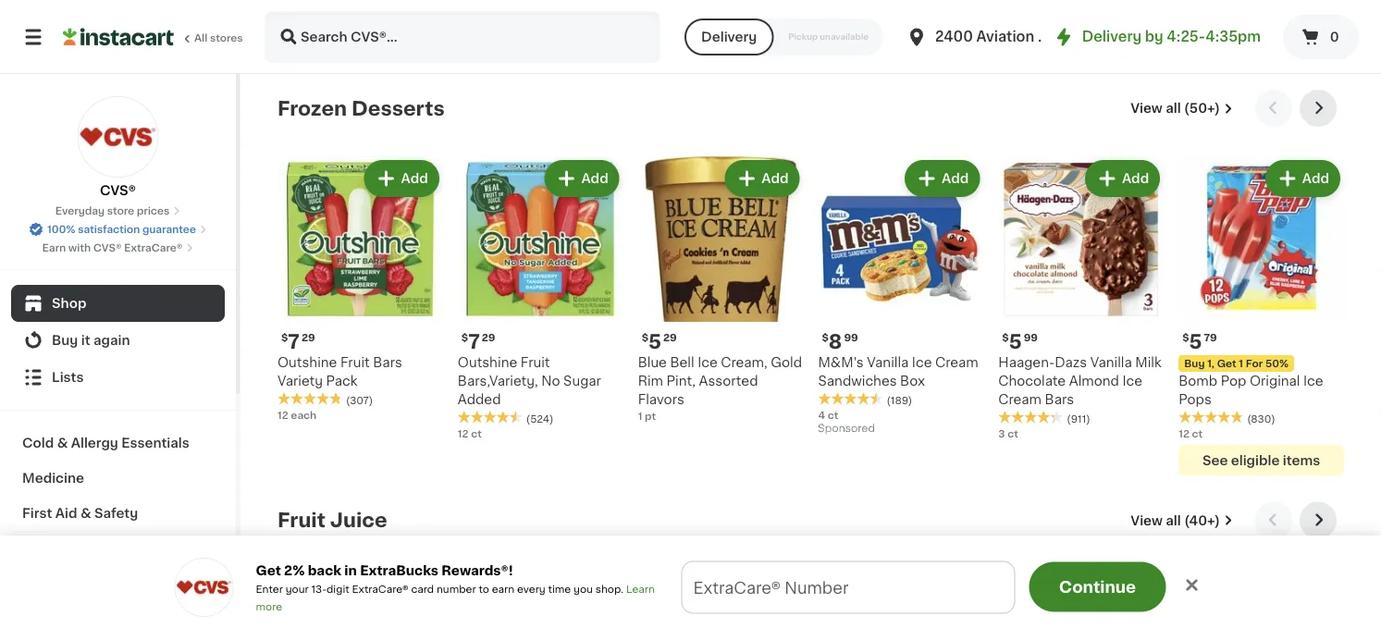 Task type: locate. For each thing, give the bounding box(es) containing it.
oz inside 12 oz many in stock
[[652, 22, 664, 32]]

view left (50+)
[[1131, 102, 1163, 115]]

ct for 7
[[471, 429, 482, 439]]

1 horizontal spatial 1
[[1240, 359, 1244, 369]]

ct right 4
[[828, 411, 839, 421]]

10.7
[[1179, 39, 1199, 49]]

all left (50+)
[[1166, 102, 1182, 115]]

1 left for
[[1240, 359, 1244, 369]]

12 inside 12 oz many in stock
[[638, 22, 649, 32]]

item carousel region containing frozen desserts
[[278, 90, 1345, 488]]

4 ct
[[819, 411, 839, 421]]

1 7 from the left
[[288, 332, 300, 352]]

ct inside group
[[828, 411, 839, 421]]

★★★★★
[[278, 22, 342, 35], [278, 22, 342, 35], [819, 22, 884, 35], [819, 22, 884, 35], [1179, 22, 1244, 35], [1179, 22, 1244, 35], [278, 393, 342, 406], [278, 393, 342, 406], [819, 393, 884, 406], [819, 393, 884, 406], [458, 412, 523, 425], [458, 412, 523, 425], [999, 412, 1064, 425], [999, 412, 1064, 425], [1179, 412, 1244, 425], [1179, 412, 1244, 425]]

2 29 from the left
[[482, 333, 496, 343]]

3 $ from the left
[[462, 333, 469, 343]]

0 horizontal spatial &
[[57, 437, 68, 450]]

1 vertical spatial &
[[80, 507, 91, 520]]

get
[[1218, 359, 1237, 369], [256, 564, 281, 577], [526, 582, 556, 597]]

$ up bars,variety,
[[462, 333, 469, 343]]

12 down pops
[[1179, 429, 1190, 439]]

10.7 oz
[[1179, 39, 1214, 49]]

7 for outshine fruit bars,variety, no sugar added
[[469, 332, 480, 352]]

0 horizontal spatial 12 ct
[[458, 429, 482, 439]]

sponsored badge image
[[819, 53, 875, 64], [819, 424, 875, 435]]

to left earn
[[479, 585, 490, 595]]

$ for haagen-dazs vanilla milk chocolate almond ice cream bars
[[1003, 333, 1010, 343]]

1 vertical spatial cvs®
[[93, 243, 122, 253]]

buy left it
[[52, 334, 78, 347]]

get inside "treatment tracker modal" dialog
[[526, 582, 556, 597]]

$ up blue
[[642, 333, 649, 343]]

box
[[901, 375, 926, 388]]

99
[[845, 333, 859, 343], [1024, 333, 1038, 343]]

4:35pm
[[1206, 30, 1262, 44]]

1
[[1240, 359, 1244, 369], [638, 412, 643, 422]]

0 horizontal spatial 99
[[845, 333, 859, 343]]

1 horizontal spatial 29
[[482, 333, 496, 343]]

store
[[107, 206, 134, 216]]

ct for 5
[[1008, 429, 1019, 439]]

2 99 from the left
[[1024, 333, 1038, 343]]

ct down added
[[471, 429, 482, 439]]

99 for 8
[[845, 333, 859, 343]]

oz right 32.04
[[851, 39, 864, 49]]

first
[[22, 507, 52, 520]]

rim
[[638, 375, 664, 388]]

1 horizontal spatial get
[[526, 582, 556, 597]]

variety
[[278, 375, 323, 388]]

& right the aid
[[80, 507, 91, 520]]

cvs® logo image up everyday store prices link
[[77, 96, 159, 178]]

extracare® down guarantee on the left of page
[[124, 243, 183, 253]]

vanilla up box
[[868, 357, 909, 370]]

all
[[194, 33, 208, 43]]

ice right the original
[[1304, 375, 1324, 388]]

1 vertical spatial item carousel region
[[278, 503, 1345, 629]]

0 vertical spatial all
[[1166, 102, 1182, 115]]

0 vertical spatial in
[[689, 40, 698, 51]]

product group
[[819, 0, 984, 68], [278, 157, 443, 423], [458, 157, 624, 442], [638, 157, 804, 424], [819, 157, 984, 440], [999, 157, 1165, 442], [1179, 157, 1345, 477], [278, 569, 443, 629], [458, 569, 624, 629], [638, 569, 804, 629], [999, 569, 1165, 629]]

7 up variety on the left bottom of page
[[288, 332, 300, 352]]

None search field
[[265, 11, 661, 63]]

12 down added
[[458, 429, 469, 439]]

29 up the bell
[[664, 333, 677, 343]]

3 down the chocolate
[[999, 429, 1006, 439]]

0 vertical spatial view
[[1131, 102, 1163, 115]]

in inside 12 oz many in stock
[[689, 40, 698, 51]]

ice down milk
[[1123, 375, 1143, 388]]

(17)
[[346, 24, 364, 34]]

item carousel region containing fruit juice
[[278, 503, 1345, 629]]

$ inside the $ 8 99
[[822, 333, 829, 343]]

(189)
[[887, 396, 913, 406]]

3 right next
[[734, 582, 745, 597]]

2 $ from the left
[[822, 333, 829, 343]]

1 horizontal spatial outshine
[[458, 357, 518, 370]]

medicine
[[22, 472, 84, 485]]

product group containing 8
[[819, 157, 984, 440]]

earn
[[42, 243, 66, 253]]

79
[[1205, 333, 1218, 343]]

4 $ from the left
[[642, 333, 649, 343]]

pops
[[1179, 394, 1212, 407]]

delivery right many
[[702, 31, 757, 44]]

vanilla up almond
[[1091, 357, 1133, 370]]

get free delivery on next 3 orders • add $10.00 to qualify.
[[526, 582, 988, 597]]

1 sponsored badge image from the top
[[819, 53, 875, 64]]

cvs® logo image left "enter"
[[174, 558, 234, 617]]

0 horizontal spatial extracare®
[[124, 243, 183, 253]]

close image
[[1183, 576, 1202, 595]]

12 for outshine fruit bars variety pack
[[278, 411, 289, 421]]

1 item carousel region from the top
[[278, 90, 1345, 488]]

outshine for outshine fruit bars,variety, no sugar added
[[458, 357, 518, 370]]

$ inside $ 5 99
[[1003, 333, 1010, 343]]

$ 7 29 for outshine fruit bars variety pack
[[281, 332, 315, 352]]

in left stock
[[689, 40, 698, 51]]

7
[[288, 332, 300, 352], [469, 332, 480, 352]]

$ up variety on the left bottom of page
[[281, 333, 288, 343]]

view
[[1131, 102, 1163, 115], [1131, 515, 1163, 528]]

4.8
[[278, 39, 295, 49]]

12 ct for buy 1, get 1 for 50%
[[1179, 429, 1203, 439]]

1 horizontal spatial cvs® logo image
[[174, 558, 234, 617]]

sponsored badge image down 4 ct
[[819, 424, 875, 435]]

$ up m&m's
[[822, 333, 829, 343]]

buy for buy 1, get 1 for 50%
[[1185, 359, 1206, 369]]

0 horizontal spatial cvs® logo image
[[77, 96, 159, 178]]

0 vertical spatial extracare®
[[124, 243, 183, 253]]

many
[[657, 40, 686, 51]]

2 horizontal spatial fruit
[[521, 357, 550, 370]]

0 horizontal spatial fruit
[[278, 511, 326, 531]]

fruit up 2%
[[278, 511, 326, 531]]

12 left delivery button
[[638, 22, 649, 32]]

ice inside m&m's vanilla ice cream sandwiches box
[[913, 357, 933, 370]]

12 left the each
[[278, 411, 289, 421]]

1 horizontal spatial $ 7 29
[[462, 332, 496, 352]]

1 vertical spatial view
[[1131, 515, 1163, 528]]

1 vertical spatial cream
[[999, 394, 1042, 407]]

29
[[302, 333, 315, 343], [482, 333, 496, 343], [664, 333, 677, 343]]

2 vertical spatial get
[[526, 582, 556, 597]]

0 horizontal spatial get
[[256, 564, 281, 577]]

2 item carousel region from the top
[[278, 503, 1345, 629]]

add button
[[366, 163, 438, 196], [547, 163, 618, 196], [727, 163, 798, 196], [907, 163, 979, 196], [1088, 163, 1159, 196], [1268, 163, 1339, 196], [366, 575, 438, 608], [547, 575, 618, 608], [727, 575, 798, 608], [1088, 575, 1159, 608]]

$ 7 29 up variety on the left bottom of page
[[281, 332, 315, 352]]

0 horizontal spatial 3
[[734, 582, 745, 597]]

5 up blue
[[649, 332, 662, 352]]

1 left pt
[[638, 412, 643, 422]]

get up "enter"
[[256, 564, 281, 577]]

12 ct down pops
[[1179, 429, 1203, 439]]

0 horizontal spatial outshine
[[278, 357, 337, 370]]

instacart logo image
[[63, 26, 174, 48]]

2 sponsored badge image from the top
[[819, 424, 875, 435]]

all left (40+)
[[1167, 515, 1182, 528]]

6 $ from the left
[[1183, 333, 1190, 343]]

1 vertical spatial 1
[[638, 412, 643, 422]]

$ up haagen-
[[1003, 333, 1010, 343]]

fruit for bars,variety,
[[521, 357, 550, 370]]

outshine inside outshine fruit bars variety pack
[[278, 357, 337, 370]]

1 horizontal spatial in
[[689, 40, 698, 51]]

29 up variety on the left bottom of page
[[302, 333, 315, 343]]

buy it again link
[[11, 322, 225, 359]]

1 vertical spatial get
[[256, 564, 281, 577]]

cream down the chocolate
[[999, 394, 1042, 407]]

2400 aviation dr
[[936, 30, 1056, 44]]

delivery inside button
[[702, 31, 757, 44]]

1 $ from the left
[[281, 333, 288, 343]]

1 vertical spatial in
[[345, 564, 357, 577]]

0 vertical spatial 1
[[1240, 359, 1244, 369]]

first aid & safety link
[[11, 496, 225, 531]]

cold & allergy essentials link
[[11, 426, 225, 461]]

ice inside bomb pop original ice pops
[[1304, 375, 1324, 388]]

everyday store prices
[[55, 206, 170, 216]]

0 horizontal spatial buy
[[52, 334, 78, 347]]

cvs® up everyday store prices link
[[100, 184, 136, 197]]

1 horizontal spatial 3
[[999, 429, 1006, 439]]

fruit
[[341, 357, 370, 370], [521, 357, 550, 370], [278, 511, 326, 531]]

0 horizontal spatial in
[[345, 564, 357, 577]]

0 vertical spatial get
[[1218, 359, 1237, 369]]

fruit inside outshine fruit bars,variety, no sugar added
[[521, 357, 550, 370]]

1 horizontal spatial vanilla
[[1091, 357, 1133, 370]]

1 vertical spatial 3
[[734, 582, 745, 597]]

99 up haagen-
[[1024, 333, 1038, 343]]

essentials
[[121, 437, 190, 450]]

3 ct
[[999, 429, 1019, 439]]

5 $ from the left
[[1003, 333, 1010, 343]]

outshine for outshine fruit bars variety pack
[[278, 357, 337, 370]]

blue bell ice cream, gold rim pint, assorted flavors 1 pt
[[638, 357, 803, 422]]

1 horizontal spatial cream
[[999, 394, 1042, 407]]

more button
[[1003, 575, 1075, 604]]

1 view from the top
[[1131, 102, 1163, 115]]

get left free
[[526, 582, 556, 597]]

oz
[[652, 22, 664, 32], [297, 39, 310, 49], [851, 39, 864, 49], [1202, 39, 1214, 49]]

1 horizontal spatial bars
[[1046, 394, 1075, 407]]

99 inside $ 5 99
[[1024, 333, 1038, 343]]

outshine fruit bars variety pack
[[278, 357, 402, 388]]

1 12 ct from the left
[[458, 429, 482, 439]]

0 horizontal spatial to
[[479, 585, 490, 595]]

$ inside "$ 5 79"
[[1183, 333, 1190, 343]]

0 horizontal spatial 5
[[649, 332, 662, 352]]

add
[[401, 173, 428, 186], [582, 173, 609, 186], [762, 173, 789, 186], [942, 173, 969, 186], [1123, 173, 1150, 186], [1303, 173, 1330, 186], [816, 582, 848, 597], [401, 585, 428, 598], [582, 585, 609, 598], [762, 585, 789, 598], [1123, 585, 1150, 598]]

extracare® down the get 2% back in extrabucks rewards®!
[[352, 585, 409, 595]]

7 up bars,variety,
[[469, 332, 480, 352]]

& right cold
[[57, 437, 68, 450]]

oz right '10.7'
[[1202, 39, 1214, 49]]

everyday
[[55, 206, 105, 216]]

0 horizontal spatial vanilla
[[868, 357, 909, 370]]

50%
[[1266, 359, 1290, 369]]

1 horizontal spatial 12 ct
[[1179, 429, 1203, 439]]

orders
[[748, 582, 803, 597]]

2 $ 7 29 from the left
[[462, 332, 496, 352]]

12 ct down added
[[458, 429, 482, 439]]

0 vertical spatial cvs® logo image
[[77, 96, 159, 178]]

$10.00
[[852, 582, 905, 597]]

delivery left by
[[1083, 30, 1142, 44]]

1 horizontal spatial 99
[[1024, 333, 1038, 343]]

item carousel region
[[278, 90, 1345, 488], [278, 503, 1345, 629]]

0 horizontal spatial bars
[[373, 357, 402, 370]]

next
[[693, 582, 731, 597]]

more
[[1025, 585, 1053, 595]]

cold & allergy essentials
[[22, 437, 190, 450]]

100% satisfaction guarantee button
[[29, 218, 207, 237]]

1 vertical spatial sponsored badge image
[[819, 424, 875, 435]]

to right $10.00
[[909, 582, 926, 597]]

outshine up variety on the left bottom of page
[[278, 357, 337, 370]]

ct down the chocolate
[[1008, 429, 1019, 439]]

cream left haagen-
[[936, 357, 979, 370]]

sponsored badge image down 32.04 oz
[[819, 53, 875, 64]]

1 99 from the left
[[845, 333, 859, 343]]

1 5 from the left
[[649, 332, 662, 352]]

$ for blue bell ice cream, gold rim pint, assorted flavors
[[642, 333, 649, 343]]

0 vertical spatial item carousel region
[[278, 90, 1345, 488]]

lists link
[[11, 359, 225, 396]]

$ 5 99
[[1003, 332, 1038, 352]]

outshine inside outshine fruit bars,variety, no sugar added
[[458, 357, 518, 370]]

fruit inside outshine fruit bars variety pack
[[341, 357, 370, 370]]

delivery by 4:25-4:35pm
[[1083, 30, 1262, 44]]

0 horizontal spatial 29
[[302, 333, 315, 343]]

5 left 79
[[1190, 332, 1203, 352]]

0 horizontal spatial cream
[[936, 357, 979, 370]]

milk
[[1136, 357, 1162, 370]]

delivery
[[597, 582, 665, 597]]

$ for outshine fruit bars variety pack
[[281, 333, 288, 343]]

sponsored badge image for product group containing 8
[[819, 424, 875, 435]]

1 horizontal spatial 7
[[469, 332, 480, 352]]

3
[[999, 429, 1006, 439], [734, 582, 745, 597]]

1 $ 7 29 from the left
[[281, 332, 315, 352]]

get 2% back in extrabucks rewards®!
[[256, 564, 513, 577]]

1 vertical spatial extracare®
[[352, 585, 409, 595]]

0 vertical spatial sponsored badge image
[[819, 53, 875, 64]]

•
[[806, 582, 812, 597]]

view for frozen desserts
[[1131, 102, 1163, 115]]

1 vertical spatial buy
[[1185, 359, 1206, 369]]

1 horizontal spatial buy
[[1185, 359, 1206, 369]]

1 horizontal spatial &
[[80, 507, 91, 520]]

2 5 from the left
[[1010, 332, 1022, 352]]

get right 1,
[[1218, 359, 1237, 369]]

2 horizontal spatial 5
[[1190, 332, 1203, 352]]

juice
[[330, 511, 387, 531]]

oz right the 4.8
[[297, 39, 310, 49]]

bomb pop original ice pops
[[1179, 375, 1324, 407]]

4:25-
[[1168, 30, 1206, 44]]

cvs® down satisfaction at the top left of page
[[93, 243, 122, 253]]

stores
[[210, 33, 243, 43]]

stock
[[701, 40, 730, 51]]

ice right the bell
[[698, 357, 718, 370]]

2 view from the top
[[1131, 515, 1163, 528]]

2 outshine from the left
[[458, 357, 518, 370]]

$
[[281, 333, 288, 343], [822, 333, 829, 343], [462, 333, 469, 343], [642, 333, 649, 343], [1003, 333, 1010, 343], [1183, 333, 1190, 343]]

$ 7 29 up bars,variety,
[[462, 332, 496, 352]]

2 12 ct from the left
[[1179, 429, 1203, 439]]

8
[[829, 332, 843, 352]]

99 right 8
[[845, 333, 859, 343]]

cream inside m&m's vanilla ice cream sandwiches box
[[936, 357, 979, 370]]

99 for 5
[[1024, 333, 1038, 343]]

2 all from the top
[[1167, 515, 1182, 528]]

oz up many
[[652, 22, 664, 32]]

in up digit
[[345, 564, 357, 577]]

1 horizontal spatial 5
[[1010, 332, 1022, 352]]

items
[[1284, 454, 1321, 467]]

5 up haagen-
[[1010, 332, 1022, 352]]

m&m's
[[819, 357, 864, 370]]

1 vanilla from the left
[[868, 357, 909, 370]]

cvs®
[[100, 184, 136, 197], [93, 243, 122, 253]]

1 horizontal spatial delivery
[[1083, 30, 1142, 44]]

fruit up no
[[521, 357, 550, 370]]

with
[[68, 243, 91, 253]]

1 vertical spatial bars
[[1046, 394, 1075, 407]]

2 vanilla from the left
[[1091, 357, 1133, 370]]

5 for buy 1, get 1 for 50%
[[1190, 332, 1203, 352]]

$ left 79
[[1183, 333, 1190, 343]]

ice up box
[[913, 357, 933, 370]]

1 all from the top
[[1166, 102, 1182, 115]]

29 for outshine fruit bars variety pack
[[302, 333, 315, 343]]

1 horizontal spatial fruit
[[341, 357, 370, 370]]

0 horizontal spatial $ 7 29
[[281, 332, 315, 352]]

3 29 from the left
[[664, 333, 677, 343]]

0 horizontal spatial 7
[[288, 332, 300, 352]]

add inside product group
[[942, 173, 969, 186]]

0 vertical spatial buy
[[52, 334, 78, 347]]

$ inside $ 5 29
[[642, 333, 649, 343]]

delivery for delivery
[[702, 31, 757, 44]]

frozen
[[278, 99, 347, 119]]

2 horizontal spatial 29
[[664, 333, 677, 343]]

cvs® logo image
[[77, 96, 159, 178], [174, 558, 234, 617]]

0 horizontal spatial 1
[[638, 412, 643, 422]]

1 29 from the left
[[302, 333, 315, 343]]

buy left 1,
[[1185, 359, 1206, 369]]

0 vertical spatial bars
[[373, 357, 402, 370]]

fruit up pack
[[341, 357, 370, 370]]

29 up bars,variety,
[[482, 333, 496, 343]]

more
[[256, 602, 282, 612]]

view left (40+)
[[1131, 515, 1163, 528]]

1 outshine from the left
[[278, 357, 337, 370]]

0 horizontal spatial delivery
[[702, 31, 757, 44]]

everyday store prices link
[[55, 204, 181, 218]]

(88)
[[887, 24, 909, 34]]

1 vertical spatial all
[[1167, 515, 1182, 528]]

3 5 from the left
[[1190, 332, 1203, 352]]

all stores
[[194, 33, 243, 43]]

0 vertical spatial cream
[[936, 357, 979, 370]]

extracare®
[[124, 243, 183, 253], [352, 585, 409, 595]]

buy for buy it again
[[52, 334, 78, 347]]

1 horizontal spatial to
[[909, 582, 926, 597]]

outshine up bars,variety,
[[458, 357, 518, 370]]

99 inside the $ 8 99
[[845, 333, 859, 343]]

2 7 from the left
[[469, 332, 480, 352]]



Task type: vqa. For each thing, say whether or not it's contained in the screenshot.
Milk
yes



Task type: describe. For each thing, give the bounding box(es) containing it.
ice inside the blue bell ice cream, gold rim pint, assorted flavors 1 pt
[[698, 357, 718, 370]]

delivery button
[[685, 19, 774, 56]]

29 inside $ 5 29
[[664, 333, 677, 343]]

card
[[411, 585, 434, 595]]

dazs
[[1055, 357, 1088, 370]]

cvs® inside "link"
[[93, 243, 122, 253]]

safety
[[94, 507, 138, 520]]

outshine fruit bars,variety, no sugar added
[[458, 357, 602, 407]]

2%
[[284, 564, 305, 577]]

1,
[[1208, 359, 1215, 369]]

oz for 4.8
[[297, 39, 310, 49]]

vanilla inside m&m's vanilla ice cream sandwiches box
[[868, 357, 909, 370]]

2400
[[936, 30, 974, 44]]

haagen-
[[999, 357, 1055, 370]]

aviation
[[977, 30, 1035, 44]]

(830)
[[1248, 414, 1276, 424]]

frozen desserts
[[278, 99, 445, 119]]

all for fruit juice
[[1167, 515, 1182, 528]]

5 for haagen-dazs vanilla milk chocolate almond ice cream bars
[[1010, 332, 1022, 352]]

100% satisfaction guarantee
[[47, 224, 196, 235]]

on
[[669, 582, 690, 597]]

all for frozen desserts
[[1166, 102, 1182, 115]]

ice inside 'haagen-dazs vanilla milk chocolate almond ice cream bars'
[[1123, 375, 1143, 388]]

32.04
[[819, 39, 849, 49]]

0 vertical spatial &
[[57, 437, 68, 450]]

eligible
[[1232, 454, 1281, 467]]

continue button
[[1030, 562, 1167, 612]]

each
[[291, 411, 317, 421]]

0 vertical spatial 3
[[999, 429, 1006, 439]]

12 for outshine fruit bars,variety, no sugar added
[[458, 429, 469, 439]]

29 for outshine fruit bars,variety, no sugar added
[[482, 333, 496, 343]]

chocolate
[[999, 375, 1066, 388]]

rewards®!
[[442, 564, 513, 577]]

lists
[[52, 371, 84, 384]]

2 horizontal spatial get
[[1218, 359, 1237, 369]]

1 inside the blue bell ice cream, gold rim pint, assorted flavors 1 pt
[[638, 412, 643, 422]]

learn
[[627, 585, 655, 595]]

m&m's vanilla ice cream sandwiches box
[[819, 357, 979, 388]]

get for rewards®!
[[256, 564, 281, 577]]

$ for buy 1, get 1 for 50%
[[1183, 333, 1190, 343]]

$ 5 29
[[642, 332, 677, 352]]

assorted
[[699, 375, 759, 388]]

bell
[[671, 357, 695, 370]]

pack
[[326, 375, 358, 388]]

2400 aviation dr button
[[906, 11, 1056, 63]]

flavors
[[638, 394, 685, 407]]

shop.
[[596, 585, 624, 595]]

vanilla inside 'haagen-dazs vanilla milk chocolate almond ice cream bars'
[[1091, 357, 1133, 370]]

7 for outshine fruit bars variety pack
[[288, 332, 300, 352]]

number
[[437, 585, 476, 595]]

(911)
[[1068, 414, 1091, 424]]

oz for 32.04
[[851, 39, 864, 49]]

bars inside outshine fruit bars variety pack
[[373, 357, 402, 370]]

(4.87k)
[[1248, 24, 1285, 34]]

aid
[[55, 507, 77, 520]]

desserts
[[352, 99, 445, 119]]

first aid & safety
[[22, 507, 138, 520]]

13-
[[311, 585, 327, 595]]

pt
[[645, 412, 656, 422]]

(307)
[[346, 396, 373, 406]]

cold
[[22, 437, 54, 450]]

ExtraCare® Number text field
[[683, 562, 1015, 613]]

pint,
[[667, 375, 696, 388]]

bars,variety,
[[458, 375, 538, 388]]

delivery for delivery by 4:25-4:35pm
[[1083, 30, 1142, 44]]

(50+)
[[1185, 102, 1221, 115]]

$ for m&m's vanilla ice cream sandwiches box
[[822, 333, 829, 343]]

fruit for bars
[[341, 357, 370, 370]]

4.8 oz
[[278, 39, 310, 49]]

extrabucks
[[360, 564, 439, 577]]

12 oz many in stock
[[638, 22, 730, 51]]

every
[[517, 585, 546, 595]]

earn with cvs® extracare®
[[42, 243, 183, 253]]

0 button
[[1284, 15, 1360, 59]]

12 for bomb pop original ice pops
[[1179, 429, 1190, 439]]

treatment tracker modal dialog
[[241, 562, 1382, 629]]

$ 5 79
[[1183, 332, 1218, 352]]

3 inside "treatment tracker modal" dialog
[[734, 582, 745, 597]]

0
[[1331, 31, 1340, 44]]

product group containing ★★★★★
[[819, 0, 984, 68]]

12 each
[[278, 411, 317, 421]]

$ 7 29 for outshine fruit bars,variety, no sugar added
[[462, 332, 496, 352]]

1 horizontal spatial extracare®
[[352, 585, 409, 595]]

bomb
[[1179, 375, 1218, 388]]

5 for blue bell ice cream, gold rim pint, assorted flavors
[[649, 332, 662, 352]]

bars inside 'haagen-dazs vanilla milk chocolate almond ice cream bars'
[[1046, 394, 1075, 407]]

guarantee
[[142, 224, 196, 235]]

shop link
[[11, 285, 225, 322]]

by
[[1146, 30, 1164, 44]]

1 vertical spatial cvs® logo image
[[174, 558, 234, 617]]

digit
[[327, 585, 350, 595]]

satisfaction
[[78, 224, 140, 235]]

Search field
[[267, 13, 659, 61]]

ct up see
[[1193, 429, 1203, 439]]

100%
[[47, 224, 75, 235]]

enter
[[256, 585, 283, 595]]

cream,
[[721, 357, 768, 370]]

cream inside 'haagen-dazs vanilla milk chocolate almond ice cream bars'
[[999, 394, 1042, 407]]

extracare® inside earn with cvs® extracare® "link"
[[124, 243, 183, 253]]

fruit juice
[[278, 511, 387, 531]]

see eligible items button
[[1179, 445, 1345, 477]]

sponsored badge image for product group containing ★★★★★
[[819, 53, 875, 64]]

for
[[1247, 359, 1264, 369]]

gold
[[771, 357, 803, 370]]

cvs® link
[[77, 96, 159, 200]]

ct for 8
[[828, 411, 839, 421]]

to inside "treatment tracker modal" dialog
[[909, 582, 926, 597]]

service type group
[[685, 19, 884, 56]]

oz for 12
[[652, 22, 664, 32]]

earn with cvs® extracare® link
[[42, 241, 194, 255]]

get for 3
[[526, 582, 556, 597]]

continue
[[1060, 579, 1137, 595]]

view for fruit juice
[[1131, 515, 1163, 528]]

original
[[1251, 375, 1301, 388]]

sugar
[[564, 375, 602, 388]]

in for stock
[[689, 40, 698, 51]]

allergy
[[71, 437, 118, 450]]

learn more
[[256, 585, 655, 612]]

0 vertical spatial cvs®
[[100, 184, 136, 197]]

oz for 10.7
[[1202, 39, 1214, 49]]

view all (50+)
[[1131, 102, 1221, 115]]

sandwiches
[[819, 375, 897, 388]]

delivery by 4:25-4:35pm link
[[1053, 26, 1262, 48]]

dr
[[1038, 30, 1056, 44]]

$ for outshine fruit bars,variety, no sugar added
[[462, 333, 469, 343]]

add inside "treatment tracker modal" dialog
[[816, 582, 848, 597]]

in for extrabucks
[[345, 564, 357, 577]]

12 ct for 7
[[458, 429, 482, 439]]

32.04 oz
[[819, 39, 864, 49]]



